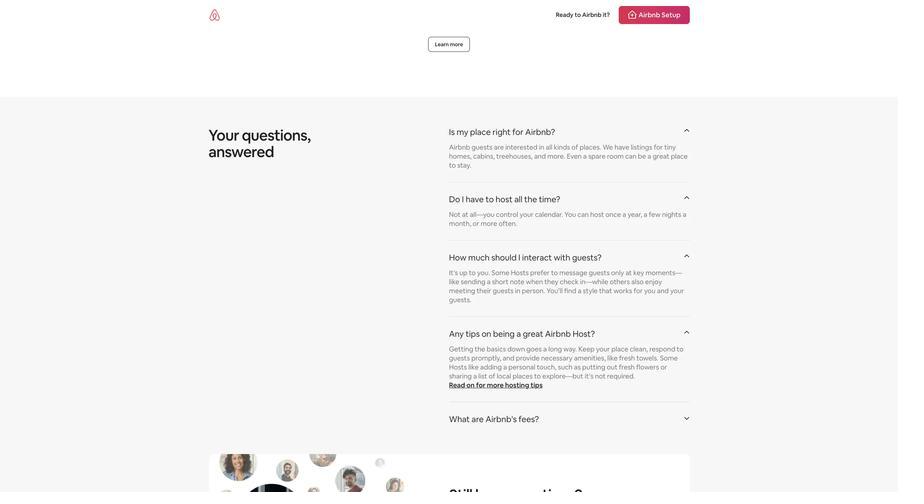 Task type: vqa. For each thing, say whether or not it's contained in the screenshot.
I inside dropdown button
yes



Task type: describe. For each thing, give the bounding box(es) containing it.
we've
[[284, 0, 308, 9]]

once
[[606, 210, 621, 219]]

ready to airbnb it?
[[556, 11, 610, 19]]

in—while
[[580, 277, 608, 286]]

and down "we've"
[[288, 10, 303, 21]]

the for us
[[473, 0, 486, 9]]

at inside not at all—you control your calendar. you can host once a year, a few nights a month, or more often.
[[462, 210, 468, 219]]

hosting
[[505, 381, 529, 389]]

a down places. on the top
[[583, 152, 587, 160]]

what are airbnb's fees?
[[449, 414, 539, 424]]

host inside not at all—you control your calendar. you can host once a year, a few nights a month, or more often.
[[590, 210, 604, 219]]

read on for more hosting tips link
[[449, 381, 543, 389]]

on inside dropdown button
[[482, 328, 491, 339]]

places
[[513, 372, 533, 380]]

basics
[[487, 345, 506, 353]]

great inside dropdown button
[[523, 328, 543, 339]]

tips inside the getting the basics down goes a long way. keep your place clean, respond to guests promptly, and provide necessary amenities, like fresh towels. some hosts like adding a personal touch, such as putting out fresh flowers or sharing a list of local places to explore—but it's not required. read on for more hosting tips
[[531, 381, 543, 389]]

few
[[649, 210, 661, 219]]

goes
[[526, 345, 542, 353]]

a left long at the bottom of the page
[[543, 345, 547, 353]]

guests inside airbnb guests are interested in all kinds of places. we have listings for tiny homes, cabins, treehouses, and more. even a spare room can be a great place to stay.
[[472, 143, 492, 151]]

it's
[[449, 268, 458, 277]]

host?
[[573, 328, 595, 339]]

or inside the getting the basics down goes a long way. keep your place clean, respond to guests promptly, and provide necessary amenities, like fresh towels. some hosts like adding a personal touch, such as putting out fresh flowers or sharing a list of local places to explore—but it's not required. read on for more hosting tips
[[661, 363, 667, 371]]

style
[[583, 286, 598, 295]]

all for in
[[546, 143, 552, 151]]

homes,
[[449, 152, 472, 160]]

to right respond
[[677, 345, 683, 353]]

calendar.
[[535, 210, 563, 219]]

up
[[459, 268, 467, 277]]

others
[[610, 277, 630, 286]]

live
[[601, 0, 614, 9]]

a inside dropdown button
[[516, 328, 521, 339]]

have inside airbnb guests are interested in all kinds of places. we have listings for tiny homes, cabins, treehouses, and more. even a spare room can be a great place to stay.
[[615, 143, 629, 151]]

ready
[[556, 11, 573, 19]]

when
[[526, 277, 543, 286]]

1 vertical spatial you
[[559, 10, 573, 21]]

all for host
[[514, 194, 522, 204]]

that inside it's up to you. some hosts prefer to message guests only at key moments— like sending a short note when they check in—while others also enjoy meeting their guests in person. you'll find a style that works for you and your guests.
[[599, 286, 612, 295]]

guests inside the getting the basics down goes a long way. keep your place clean, respond to guests promptly, and provide necessary amenities, like fresh towels. some hosts like adding a personal touch, such as putting out fresh flowers or sharing a list of local places to explore—but it's not required. read on for more hosting tips
[[449, 354, 470, 362]]

any tips on being a great airbnb host? button
[[449, 323, 690, 345]]

like inside it's up to you. some hosts prefer to message guests only at key moments— like sending a short note when they check in—while others also enjoy meeting their guests in person. you'll find a style that works for you and your guests.
[[449, 277, 459, 286]]

read
[[449, 381, 465, 389]]

a left style
[[578, 286, 581, 295]]

in inside it's up to you. some hosts prefer to message guests only at key moments— like sending a short note when they check in—while others also enjoy meeting their guests in person. you'll find a style that works for you and your guests.
[[515, 286, 520, 295]]

touch,
[[537, 363, 556, 371]]

you
[[565, 210, 576, 219]]

long
[[548, 345, 562, 353]]

interested
[[505, 143, 537, 151]]

more.
[[547, 152, 565, 160]]

earn.
[[591, 10, 610, 21]]

amenities,
[[574, 354, 606, 362]]

any
[[449, 328, 464, 339]]

2 horizontal spatial like
[[607, 354, 618, 362]]

respond
[[649, 345, 675, 353]]

learn more
[[435, 41, 463, 48]]

partnered
[[309, 0, 348, 9]]

way.
[[563, 345, 577, 353]]

personal
[[508, 363, 535, 371]]

can inside not at all—you control your calendar. you can host once a year, a few nights a month, or more often.
[[578, 210, 589, 219]]

a left the few
[[644, 210, 647, 219]]

some inside it's up to you. some hosts prefer to message guests only at key moments— like sending a short note when they check in—while others also enjoy meeting their guests in person. you'll find a style that works for you and your guests.
[[491, 268, 509, 277]]

also
[[631, 277, 644, 286]]

airbnb inside we've partnered with apartment buildings across the us that let you rent a place to live and airbnb it part-time. explore available apartments and find out what you can earn.
[[305, 10, 330, 21]]

a up their
[[487, 277, 491, 286]]

a up local
[[503, 363, 507, 371]]

more inside not at all—you control your calendar. you can host once a year, a few nights a month, or more often.
[[481, 219, 497, 228]]

clean,
[[630, 345, 648, 353]]

place inside the getting the basics down goes a long way. keep your place clean, respond to guests promptly, and provide necessary amenities, like fresh towels. some hosts like adding a personal touch, such as putting out fresh flowers or sharing a list of local places to explore—but it's not required. read on for more hosting tips
[[611, 345, 628, 353]]

can inside airbnb guests are interested in all kinds of places. we have listings for tiny homes, cabins, treehouses, and more. even a spare room can be a great place to stay.
[[625, 152, 636, 160]]

of inside the getting the basics down goes a long way. keep your place clean, respond to guests promptly, and provide necessary amenities, like fresh towels. some hosts like adding a personal touch, such as putting out fresh flowers or sharing a list of local places to explore—but it's not required. read on for more hosting tips
[[489, 372, 495, 380]]

have inside do i have to host all the time? dropdown button
[[466, 194, 484, 204]]

much
[[468, 252, 490, 263]]

for inside it's up to you. some hosts prefer to message guests only at key moments— like sending a short note when they check in—while others also enjoy meeting their guests in person. you'll find a style that works for you and your guests.
[[634, 286, 643, 295]]

you inside it's up to you. some hosts prefer to message guests only at key moments— like sending a short note when they check in—while others also enjoy meeting their guests in person. you'll find a style that works for you and your guests.
[[644, 286, 655, 295]]

not
[[449, 210, 461, 219]]

airbnb's
[[486, 414, 517, 424]]

control
[[496, 210, 518, 219]]

being
[[493, 328, 515, 339]]

how much should i interact with guests? button
[[449, 246, 690, 268]]

and down us
[[491, 10, 505, 21]]

part-
[[339, 10, 358, 21]]

such
[[558, 363, 572, 371]]

0 vertical spatial more
[[450, 41, 463, 48]]

1 horizontal spatial like
[[468, 363, 479, 371]]

getting the basics down goes a long way. keep your place clean, respond to guests promptly, and provide necessary amenities, like fresh towels. some hosts like adding a personal touch, such as putting out fresh flowers or sharing a list of local places to explore—but it's not required. read on for more hosting tips
[[449, 345, 683, 389]]

is my place right for airbnb?
[[449, 127, 555, 137]]

buildings
[[411, 0, 445, 9]]

be
[[638, 152, 646, 160]]

tiny
[[664, 143, 676, 151]]

nights
[[662, 210, 681, 219]]

your inside the getting the basics down goes a long way. keep your place clean, respond to guests promptly, and provide necessary amenities, like fresh towels. some hosts like adding a personal touch, such as putting out fresh flowers or sharing a list of local places to explore—but it's not required. read on for more hosting tips
[[596, 345, 610, 353]]

your questions, answered
[[208, 125, 311, 161]]

for inside is my place right for airbnb? dropdown button
[[512, 127, 523, 137]]

fees?
[[519, 414, 539, 424]]

for inside airbnb guests are interested in all kinds of places. we have listings for tiny homes, cabins, treehouses, and more. even a spare room can be a great place to stay.
[[654, 143, 663, 151]]

do i have to host all the time? button
[[449, 188, 690, 210]]

learn
[[435, 41, 449, 48]]

month,
[[449, 219, 471, 228]]

to inside we've partnered with apartment buildings across the us that let you rent a place to live and airbnb it part-time. explore available apartments and find out what you can earn.
[[591, 0, 599, 9]]

necessary
[[541, 354, 573, 362]]

room
[[607, 152, 624, 160]]

to right ready
[[575, 11, 581, 19]]

that inside we've partnered with apartment buildings across the us that let you rent a place to live and airbnb it part-time. explore available apartments and find out what you can earn.
[[500, 0, 516, 9]]

they
[[544, 277, 558, 286]]

how
[[449, 252, 466, 263]]

provide
[[516, 354, 540, 362]]

find inside it's up to you. some hosts prefer to message guests only at key moments— like sending a short note when they check in—while others also enjoy meeting their guests in person. you'll find a style that works for you and your guests.
[[564, 286, 576, 295]]

0 horizontal spatial you
[[529, 0, 543, 9]]

it?
[[603, 11, 610, 19]]

year,
[[628, 210, 642, 219]]

your inside not at all—you control your calendar. you can host once a year, a few nights a month, or more often.
[[520, 210, 534, 219]]

a inside we've partnered with apartment buildings across the us that let you rent a place to live and airbnb it part-time. explore available apartments and find out what you can earn.
[[562, 0, 567, 9]]

my
[[457, 127, 468, 137]]

short
[[492, 277, 509, 286]]

as
[[574, 363, 581, 371]]

questions,
[[242, 125, 311, 145]]

some inside the getting the basics down goes a long way. keep your place clean, respond to guests promptly, and provide necessary amenities, like fresh towels. some hosts like adding a personal touch, such as putting out fresh flowers or sharing a list of local places to explore—but it's not required. read on for more hosting tips
[[660, 354, 678, 362]]

us
[[488, 0, 498, 9]]

stay.
[[457, 161, 471, 169]]



Task type: locate. For each thing, give the bounding box(es) containing it.
of
[[572, 143, 578, 151], [489, 372, 495, 380]]

a left list
[[473, 372, 477, 380]]

fresh up required.
[[619, 363, 635, 371]]

2 fresh from the top
[[619, 363, 635, 371]]

find inside we've partnered with apartment buildings across the us that let you rent a place to live and airbnb it part-time. explore available apartments and find out what you can earn.
[[507, 10, 522, 21]]

guests up in—while
[[589, 268, 610, 277]]

i right the do
[[462, 194, 464, 204]]

out down let
[[524, 10, 537, 21]]

more down all—you
[[481, 219, 497, 228]]

great up "goes"
[[523, 328, 543, 339]]

1 vertical spatial or
[[661, 363, 667, 371]]

more inside the getting the basics down goes a long way. keep your place clean, respond to guests promptly, and provide necessary amenities, like fresh towels. some hosts like adding a personal touch, such as putting out fresh flowers or sharing a list of local places to explore—but it's not required. read on for more hosting tips
[[487, 381, 504, 389]]

0 vertical spatial all
[[546, 143, 552, 151]]

0 vertical spatial the
[[473, 0, 486, 9]]

1 horizontal spatial that
[[599, 286, 612, 295]]

i right 'should'
[[518, 252, 520, 263]]

1 horizontal spatial hosts
[[511, 268, 529, 277]]

0 vertical spatial tips
[[466, 328, 480, 339]]

1 vertical spatial all
[[514, 194, 522, 204]]

or right flowers in the right bottom of the page
[[661, 363, 667, 371]]

your down moments—
[[670, 286, 684, 295]]

place down tiny
[[671, 152, 688, 160]]

like up list
[[468, 363, 479, 371]]

0 horizontal spatial are
[[472, 414, 484, 424]]

0 horizontal spatial all
[[514, 194, 522, 204]]

or inside not at all—you control your calendar. you can host once a year, a few nights a month, or more often.
[[473, 219, 479, 228]]

listings
[[631, 143, 652, 151]]

can right ready
[[575, 10, 589, 21]]

great down tiny
[[653, 152, 669, 160]]

0 vertical spatial some
[[491, 268, 509, 277]]

all up more.
[[546, 143, 552, 151]]

down
[[507, 345, 525, 353]]

to down touch,
[[534, 372, 541, 380]]

your right control on the right top of the page
[[520, 210, 534, 219]]

even
[[567, 152, 582, 160]]

airbnb inside airbnb guests are interested in all kinds of places. we have listings for tiny homes, cabins, treehouses, and more. even a spare room can be a great place to stay.
[[449, 143, 470, 151]]

cabins,
[[473, 152, 495, 160]]

local
[[497, 372, 511, 380]]

a up ready
[[562, 0, 567, 9]]

time?
[[539, 194, 560, 204]]

i inside do i have to host all the time? dropdown button
[[462, 194, 464, 204]]

1 vertical spatial have
[[466, 194, 484, 204]]

is
[[449, 127, 455, 137]]

it's up to you. some hosts prefer to message guests only at key moments— like sending a short note when they check in—while others also enjoy meeting their guests in person. you'll find a style that works for you and your guests.
[[449, 268, 684, 304]]

enjoy
[[645, 277, 662, 286]]

you right let
[[529, 0, 543, 9]]

out
[[524, 10, 537, 21], [607, 363, 617, 371]]

airbnb inside dropdown button
[[545, 328, 571, 339]]

1 horizontal spatial have
[[615, 143, 629, 151]]

to left stay.
[[449, 161, 456, 169]]

of inside airbnb guests are interested in all kinds of places. we have listings for tiny homes, cabins, treehouses, and more. even a spare room can be a great place to stay.
[[572, 143, 578, 151]]

rent
[[545, 0, 561, 9]]

airbnb guests are interested in all kinds of places. we have listings for tiny homes, cabins, treehouses, and more. even a spare room can be a great place to stay.
[[449, 143, 688, 169]]

tips down places
[[531, 381, 543, 389]]

0 vertical spatial of
[[572, 143, 578, 151]]

0 vertical spatial or
[[473, 219, 479, 228]]

note
[[510, 277, 524, 286]]

answered
[[208, 142, 274, 161]]

on left being
[[482, 328, 491, 339]]

your
[[208, 125, 239, 145]]

to inside do i have to host all the time? dropdown button
[[486, 194, 494, 204]]

that
[[500, 0, 516, 9], [599, 286, 612, 295]]

sharing
[[449, 372, 472, 380]]

0 vertical spatial with
[[350, 0, 366, 9]]

airbnb homepage image
[[208, 9, 220, 21]]

in
[[539, 143, 544, 151], [515, 286, 520, 295]]

find down let
[[507, 10, 522, 21]]

like down it's
[[449, 277, 459, 286]]

0 vertical spatial have
[[615, 143, 629, 151]]

across
[[447, 0, 471, 9]]

moments—
[[646, 268, 682, 277]]

1 horizontal spatial your
[[596, 345, 610, 353]]

getting
[[449, 345, 473, 353]]

all
[[546, 143, 552, 151], [514, 194, 522, 204]]

of up even
[[572, 143, 578, 151]]

2 vertical spatial your
[[596, 345, 610, 353]]

for inside the getting the basics down goes a long way. keep your place clean, respond to guests promptly, and provide necessary amenities, like fresh towels. some hosts like adding a personal touch, such as putting out fresh flowers or sharing a list of local places to explore—but it's not required. read on for more hosting tips
[[476, 381, 485, 389]]

0 vertical spatial hosts
[[511, 268, 529, 277]]

and down down
[[503, 354, 514, 362]]

key
[[633, 268, 644, 277]]

find down check
[[564, 286, 576, 295]]

places.
[[580, 143, 601, 151]]

a right nights
[[683, 210, 686, 219]]

can right you
[[578, 210, 589, 219]]

out inside we've partnered with apartment buildings across the us that let you rent a place to live and airbnb it part-time. explore available apartments and find out what you can earn.
[[524, 10, 537, 21]]

1 vertical spatial like
[[607, 354, 618, 362]]

0 vertical spatial in
[[539, 143, 544, 151]]

airbnb left the setup
[[638, 11, 660, 19]]

1 vertical spatial in
[[515, 286, 520, 295]]

1 horizontal spatial at
[[626, 268, 632, 277]]

all inside dropdown button
[[514, 194, 522, 204]]

and inside the getting the basics down goes a long way. keep your place clean, respond to guests promptly, and provide necessary amenities, like fresh towels. some hosts like adding a personal touch, such as putting out fresh flowers or sharing a list of local places to explore—but it's not required. read on for more hosting tips
[[503, 354, 514, 362]]

can inside we've partnered with apartment buildings across the us that let you rent a place to live and airbnb it part-time. explore available apartments and find out what you can earn.
[[575, 10, 589, 21]]

are down right
[[494, 143, 504, 151]]

like
[[449, 277, 459, 286], [607, 354, 618, 362], [468, 363, 479, 371]]

we
[[603, 143, 613, 151]]

at up month,
[[462, 210, 468, 219]]

place up ready to airbnb it?
[[569, 0, 589, 9]]

0 vertical spatial you
[[529, 0, 543, 9]]

0 vertical spatial great
[[653, 152, 669, 160]]

1 vertical spatial your
[[670, 286, 684, 295]]

0 vertical spatial at
[[462, 210, 468, 219]]

airbnb up homes,
[[449, 143, 470, 151]]

airbnb left it? on the right top of the page
[[582, 11, 601, 19]]

0 horizontal spatial find
[[507, 10, 522, 21]]

0 horizontal spatial host
[[496, 194, 512, 204]]

have up room
[[615, 143, 629, 151]]

your up amenities,
[[596, 345, 610, 353]]

at left the key
[[626, 268, 632, 277]]

the left us
[[473, 0, 486, 9]]

1 horizontal spatial all
[[546, 143, 552, 151]]

great inside airbnb guests are interested in all kinds of places. we have listings for tiny homes, cabins, treehouses, and more. even a spare room can be a great place to stay.
[[653, 152, 669, 160]]

and inside it's up to you. some hosts prefer to message guests only at key moments— like sending a short note when they check in—while others also enjoy meeting their guests in person. you'll find a style that works for you and your guests.
[[657, 286, 669, 295]]

sending
[[461, 277, 485, 286]]

can left be
[[625, 152, 636, 160]]

1 vertical spatial that
[[599, 286, 612, 295]]

hosts up note
[[511, 268, 529, 277]]

1 horizontal spatial of
[[572, 143, 578, 151]]

to up they
[[551, 268, 558, 277]]

place left clean,
[[611, 345, 628, 353]]

the left time? on the right of the page
[[524, 194, 537, 204]]

are right what
[[472, 414, 484, 424]]

1 vertical spatial are
[[472, 414, 484, 424]]

of down adding at the bottom
[[489, 372, 495, 380]]

and inside airbnb guests are interested in all kinds of places. we have listings for tiny homes, cabins, treehouses, and more. even a spare room can be a great place to stay.
[[534, 152, 546, 160]]

out up required.
[[607, 363, 617, 371]]

0 horizontal spatial hosts
[[449, 363, 467, 371]]

0 vertical spatial find
[[507, 10, 522, 21]]

1 vertical spatial fresh
[[619, 363, 635, 371]]

any tips on being a great airbnb host?
[[449, 328, 595, 339]]

1 horizontal spatial tips
[[531, 381, 543, 389]]

a left year,
[[622, 210, 626, 219]]

1 vertical spatial of
[[489, 372, 495, 380]]

airbnb up long at the bottom of the page
[[545, 328, 571, 339]]

all up control on the right top of the page
[[514, 194, 522, 204]]

are inside dropdown button
[[472, 414, 484, 424]]

0 horizontal spatial out
[[524, 10, 537, 21]]

check
[[560, 277, 579, 286]]

with inside dropdown button
[[554, 252, 570, 263]]

0 horizontal spatial of
[[489, 372, 495, 380]]

treehouses,
[[496, 152, 533, 160]]

you down enjoy
[[644, 286, 655, 295]]

all—you
[[470, 210, 494, 219]]

right
[[493, 127, 511, 137]]

place inside airbnb guests are interested in all kinds of places. we have listings for tiny homes, cabins, treehouses, and more. even a spare room can be a great place to stay.
[[671, 152, 688, 160]]

you.
[[477, 268, 490, 277]]

apartments
[[444, 10, 489, 21]]

fresh
[[619, 354, 635, 362], [619, 363, 635, 371]]

0 vertical spatial are
[[494, 143, 504, 151]]

1 horizontal spatial i
[[518, 252, 520, 263]]

2 vertical spatial the
[[475, 345, 485, 353]]

you down rent
[[559, 10, 573, 21]]

message
[[559, 268, 587, 277]]

0 horizontal spatial have
[[466, 194, 484, 204]]

for down list
[[476, 381, 485, 389]]

2 vertical spatial can
[[578, 210, 589, 219]]

to right up
[[469, 268, 476, 277]]

setup
[[662, 11, 681, 19]]

with up part-
[[350, 0, 366, 9]]

1 vertical spatial out
[[607, 363, 617, 371]]

0 vertical spatial host
[[496, 194, 512, 204]]

what are airbnb's fees? button
[[449, 408, 690, 430]]

the up promptly,
[[475, 345, 485, 353]]

or down all—you
[[473, 219, 479, 228]]

guests.
[[449, 295, 471, 304]]

2 horizontal spatial your
[[670, 286, 684, 295]]

some
[[491, 268, 509, 277], [660, 354, 678, 362]]

1 vertical spatial on
[[467, 381, 475, 389]]

airbnb down partnered
[[305, 10, 330, 21]]

0 vertical spatial your
[[520, 210, 534, 219]]

1 vertical spatial can
[[625, 152, 636, 160]]

host up control on the right top of the page
[[496, 194, 512, 204]]

flowers
[[636, 363, 659, 371]]

a right be
[[647, 152, 651, 160]]

1 vertical spatial find
[[564, 286, 576, 295]]

1 vertical spatial hosts
[[449, 363, 467, 371]]

their
[[477, 286, 491, 295]]

1 horizontal spatial some
[[660, 354, 678, 362]]

we've partnered with apartment buildings across the us that let you rent a place to live and airbnb it part-time. explore available apartments and find out what you can earn.
[[284, 0, 614, 21]]

place inside dropdown button
[[470, 127, 491, 137]]

learn more link
[[428, 37, 470, 52]]

1 horizontal spatial with
[[554, 252, 570, 263]]

tips right any at the bottom of page
[[466, 328, 480, 339]]

1 vertical spatial the
[[524, 194, 537, 204]]

2 vertical spatial more
[[487, 381, 504, 389]]

more down local
[[487, 381, 504, 389]]

your inside it's up to you. some hosts prefer to message guests only at key moments— like sending a short note when they check in—while others also enjoy meeting their guests in person. you'll find a style that works for you and your guests.
[[670, 286, 684, 295]]

with up message
[[554, 252, 570, 263]]

and left more.
[[534, 152, 546, 160]]

2 vertical spatial you
[[644, 286, 655, 295]]

on inside the getting the basics down goes a long way. keep your place clean, respond to guests promptly, and provide necessary amenities, like fresh towels. some hosts like adding a personal touch, such as putting out fresh flowers or sharing a list of local places to explore—but it's not required. read on for more hosting tips
[[467, 381, 475, 389]]

tips inside dropdown button
[[466, 328, 480, 339]]

some up short
[[491, 268, 509, 277]]

that down in—while
[[599, 286, 612, 295]]

keep
[[578, 345, 595, 353]]

host left once
[[590, 210, 604, 219]]

a
[[562, 0, 567, 9], [583, 152, 587, 160], [647, 152, 651, 160], [622, 210, 626, 219], [644, 210, 647, 219], [683, 210, 686, 219], [487, 277, 491, 286], [578, 286, 581, 295], [516, 328, 521, 339], [543, 345, 547, 353], [503, 363, 507, 371], [473, 372, 477, 380]]

fresh down clean,
[[619, 354, 635, 362]]

0 horizontal spatial or
[[473, 219, 479, 228]]

do
[[449, 194, 460, 204]]

0 horizontal spatial in
[[515, 286, 520, 295]]

1 vertical spatial at
[[626, 268, 632, 277]]

do i have to host all the time?
[[449, 194, 560, 204]]

let
[[518, 0, 527, 9]]

are inside airbnb guests are interested in all kinds of places. we have listings for tiny homes, cabins, treehouses, and more. even a spare room can be a great place to stay.
[[494, 143, 504, 151]]

1 horizontal spatial on
[[482, 328, 491, 339]]

towels.
[[636, 354, 658, 362]]

should
[[491, 252, 517, 263]]

to up all—you
[[486, 194, 494, 204]]

0 horizontal spatial some
[[491, 268, 509, 277]]

1 horizontal spatial in
[[539, 143, 544, 151]]

1 vertical spatial more
[[481, 219, 497, 228]]

0 horizontal spatial great
[[523, 328, 543, 339]]

0 horizontal spatial tips
[[466, 328, 480, 339]]

0 horizontal spatial that
[[500, 0, 516, 9]]

like up required.
[[607, 354, 618, 362]]

0 vertical spatial i
[[462, 194, 464, 204]]

1 vertical spatial i
[[518, 252, 520, 263]]

0 vertical spatial on
[[482, 328, 491, 339]]

your
[[520, 210, 534, 219], [670, 286, 684, 295], [596, 345, 610, 353]]

the for time?
[[524, 194, 537, 204]]

i inside how much should i interact with guests? dropdown button
[[518, 252, 520, 263]]

explore
[[379, 10, 408, 21]]

airbnb setup link
[[619, 6, 690, 24]]

a right being
[[516, 328, 521, 339]]

1 vertical spatial with
[[554, 252, 570, 263]]

1 horizontal spatial find
[[564, 286, 576, 295]]

hosts inside the getting the basics down goes a long way. keep your place clean, respond to guests promptly, and provide necessary amenities, like fresh towels. some hosts like adding a personal touch, such as putting out fresh flowers or sharing a list of local places to explore—but it's not required. read on for more hosting tips
[[449, 363, 467, 371]]

0 horizontal spatial with
[[350, 0, 366, 9]]

0 horizontal spatial your
[[520, 210, 534, 219]]

0 vertical spatial like
[[449, 277, 459, 286]]

1 vertical spatial host
[[590, 210, 604, 219]]

more
[[450, 41, 463, 48], [481, 219, 497, 228], [487, 381, 504, 389]]

for up interested
[[512, 127, 523, 137]]

2 horizontal spatial you
[[644, 286, 655, 295]]

1 fresh from the top
[[619, 354, 635, 362]]

with inside we've partnered with apartment buildings across the us that let you rent a place to live and airbnb it part-time. explore available apartments and find out what you can earn.
[[350, 0, 366, 9]]

2 vertical spatial like
[[468, 363, 479, 371]]

0 vertical spatial can
[[575, 10, 589, 21]]

0 vertical spatial that
[[500, 0, 516, 9]]

the inside dropdown button
[[524, 194, 537, 204]]

to inside airbnb guests are interested in all kinds of places. we have listings for tiny homes, cabins, treehouses, and more. even a spare room can be a great place to stay.
[[449, 161, 456, 169]]

1 horizontal spatial host
[[590, 210, 604, 219]]

it's
[[585, 372, 594, 380]]

guests up cabins,
[[472, 143, 492, 151]]

0 horizontal spatial like
[[449, 277, 459, 286]]

hosts inside it's up to you. some hosts prefer to message guests only at key moments— like sending a short note when they check in—while others also enjoy meeting their guests in person. you'll find a style that works for you and your guests.
[[511, 268, 529, 277]]

1 vertical spatial some
[[660, 354, 678, 362]]

in down airbnb?
[[539, 143, 544, 151]]

only
[[611, 268, 624, 277]]

0 vertical spatial out
[[524, 10, 537, 21]]

have up all—you
[[466, 194, 484, 204]]

for left tiny
[[654, 143, 663, 151]]

0 horizontal spatial i
[[462, 194, 464, 204]]

host inside dropdown button
[[496, 194, 512, 204]]

required.
[[607, 372, 635, 380]]

guests down getting
[[449, 354, 470, 362]]

guests down short
[[493, 286, 514, 295]]

airbnb
[[305, 10, 330, 21], [638, 11, 660, 19], [582, 11, 601, 19], [449, 143, 470, 151], [545, 328, 571, 339]]

for down also
[[634, 286, 643, 295]]

and down enjoy
[[657, 286, 669, 295]]

in down note
[[515, 286, 520, 295]]

1 horizontal spatial out
[[607, 363, 617, 371]]

some down respond
[[660, 354, 678, 362]]

explore—but
[[542, 372, 583, 380]]

how much should i interact with guests?
[[449, 252, 602, 263]]

on right the read
[[467, 381, 475, 389]]

apartment
[[368, 0, 409, 9]]

more right learn
[[450, 41, 463, 48]]

0 vertical spatial fresh
[[619, 354, 635, 362]]

all inside airbnb guests are interested in all kinds of places. we have listings for tiny homes, cabins, treehouses, and more. even a spare room can be a great place to stay.
[[546, 143, 552, 151]]

1 horizontal spatial you
[[559, 10, 573, 21]]

place right my
[[470, 127, 491, 137]]

0 horizontal spatial on
[[467, 381, 475, 389]]

to up the earn.
[[591, 0, 599, 9]]

in inside airbnb guests are interested in all kinds of places. we have listings for tiny homes, cabins, treehouses, and more. even a spare room can be a great place to stay.
[[539, 143, 544, 151]]

0 horizontal spatial at
[[462, 210, 468, 219]]

that left let
[[500, 0, 516, 9]]

the inside the getting the basics down goes a long way. keep your place clean, respond to guests promptly, and provide necessary amenities, like fresh towels. some hosts like adding a personal touch, such as putting out fresh flowers or sharing a list of local places to explore—but it's not required. read on for more hosting tips
[[475, 345, 485, 353]]

1 horizontal spatial great
[[653, 152, 669, 160]]

the inside we've partnered with apartment buildings across the us that let you rent a place to live and airbnb it part-time. explore available apartments and find out what you can earn.
[[473, 0, 486, 9]]

kinds
[[554, 143, 570, 151]]

list
[[478, 372, 487, 380]]

1 vertical spatial tips
[[531, 381, 543, 389]]

1 horizontal spatial or
[[661, 363, 667, 371]]

1 horizontal spatial are
[[494, 143, 504, 151]]

at inside it's up to you. some hosts prefer to message guests only at key moments— like sending a short note when they check in—while others also enjoy meeting their guests in person. you'll find a style that works for you and your guests.
[[626, 268, 632, 277]]

out inside the getting the basics down goes a long way. keep your place clean, respond to guests promptly, and provide necessary amenities, like fresh towels. some hosts like adding a personal touch, such as putting out fresh flowers or sharing a list of local places to explore—but it's not required. read on for more hosting tips
[[607, 363, 617, 371]]

hosts up sharing
[[449, 363, 467, 371]]

place inside we've partnered with apartment buildings across the us that let you rent a place to live and airbnb it part-time. explore available apartments and find out what you can earn.
[[569, 0, 589, 9]]



